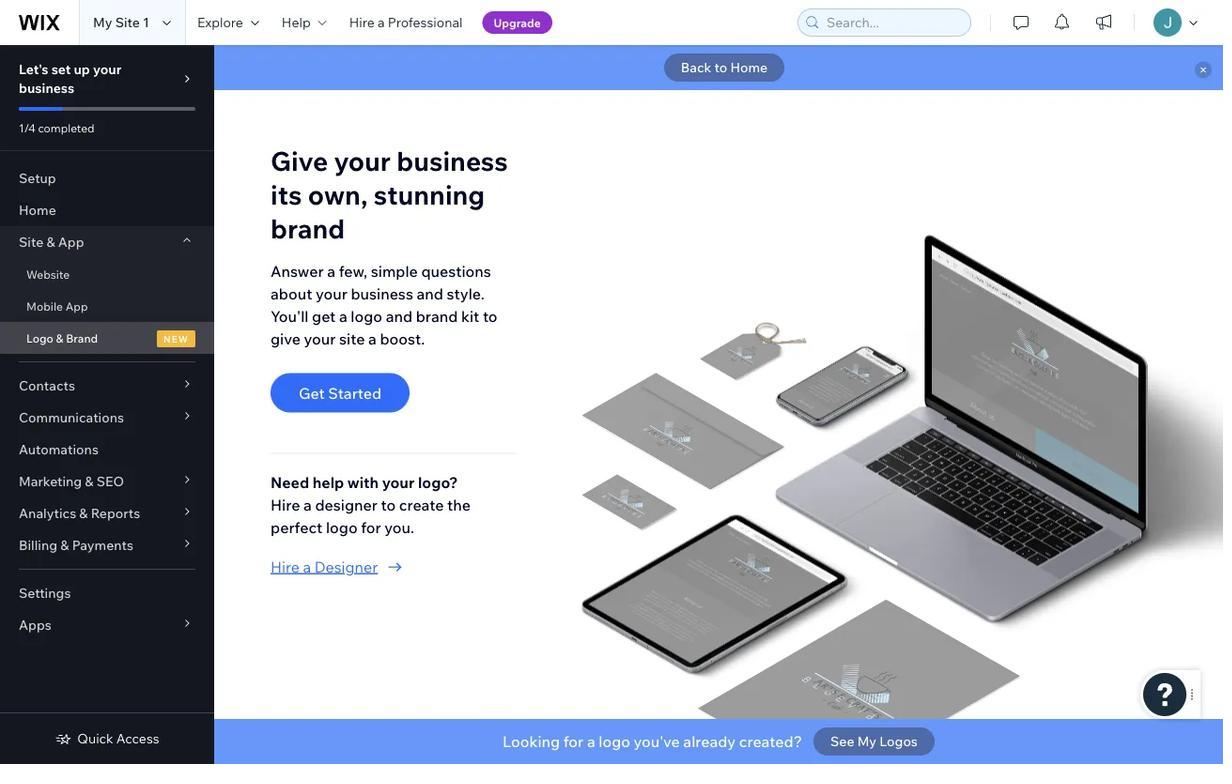 Task type: locate. For each thing, give the bounding box(es) containing it.
for right looking
[[564, 733, 584, 752]]

up
[[74, 61, 90, 78]]

& up website
[[46, 234, 55, 250]]

1 horizontal spatial home
[[731, 59, 768, 76]]

for left you.
[[361, 518, 381, 537]]

business down 'simple'
[[351, 284, 413, 303]]

apps button
[[0, 610, 214, 642]]

to
[[715, 59, 728, 76], [483, 307, 498, 326], [381, 496, 396, 515]]

0 horizontal spatial my
[[93, 14, 112, 31]]

1 vertical spatial business
[[397, 145, 508, 178]]

new
[[164, 333, 189, 345]]

1 vertical spatial home
[[19, 202, 56, 218]]

site inside dropdown button
[[19, 234, 43, 250]]

&
[[46, 234, 55, 250], [56, 331, 63, 345], [85, 474, 94, 490], [79, 506, 88, 522], [60, 538, 69, 554]]

0 horizontal spatial brand
[[271, 213, 345, 245]]

sidebar element
[[0, 45, 214, 765]]

home right back
[[731, 59, 768, 76]]

0 horizontal spatial for
[[361, 518, 381, 537]]

my left 1
[[93, 14, 112, 31]]

0 vertical spatial for
[[361, 518, 381, 537]]

see my logos button
[[814, 728, 935, 756]]

1 vertical spatial logo
[[326, 518, 358, 537]]

site
[[115, 14, 140, 31], [19, 234, 43, 250]]

quick access button
[[55, 731, 159, 748]]

home down the setup
[[19, 202, 56, 218]]

mobile app link
[[0, 290, 214, 322]]

0 vertical spatial site
[[115, 14, 140, 31]]

0 vertical spatial app
[[58, 234, 84, 250]]

setup
[[19, 170, 56, 187]]

business up stunning
[[397, 145, 508, 178]]

& left reports
[[79, 506, 88, 522]]

billing & payments button
[[0, 530, 214, 562]]

automations link
[[0, 434, 214, 466]]

set
[[51, 61, 71, 78]]

communications button
[[0, 402, 214, 434]]

& for logo
[[56, 331, 63, 345]]

business inside the give your business its own, stunning brand
[[397, 145, 508, 178]]

1 vertical spatial site
[[19, 234, 43, 250]]

started
[[328, 384, 382, 403]]

kit
[[461, 307, 480, 326]]

already
[[683, 733, 736, 752]]

looking for a logo you've already created?
[[503, 733, 802, 752]]

to right kit
[[483, 307, 498, 326]]

logo & brand
[[26, 331, 98, 345]]

0 vertical spatial to
[[715, 59, 728, 76]]

hire down perfect
[[271, 558, 300, 577]]

and
[[417, 284, 444, 303], [386, 307, 413, 326]]

site left 1
[[115, 14, 140, 31]]

hire inside need help with your logo? hire a designer to create the perfect logo for you.
[[271, 496, 300, 515]]

hire
[[349, 14, 375, 31], [271, 496, 300, 515], [271, 558, 300, 577]]

home
[[731, 59, 768, 76], [19, 202, 56, 218]]

logo
[[26, 331, 53, 345]]

to right back
[[715, 59, 728, 76]]

created?
[[739, 733, 802, 752]]

to inside answer a few, simple questions about your business and style. you'll get a logo and brand kit to give your site a boost.
[[483, 307, 498, 326]]

and up boost.
[[386, 307, 413, 326]]

& inside 'dropdown button'
[[85, 474, 94, 490]]

business down let's
[[19, 80, 74, 96]]

few,
[[339, 262, 368, 281]]

logo
[[351, 307, 383, 326], [326, 518, 358, 537], [599, 733, 631, 752]]

0 vertical spatial business
[[19, 80, 74, 96]]

0 vertical spatial my
[[93, 14, 112, 31]]

brand inside answer a few, simple questions about your business and style. you'll get a logo and brand kit to give your site a boost.
[[416, 307, 458, 326]]

your inside need help with your logo? hire a designer to create the perfect logo for you.
[[382, 473, 415, 492]]

you'll
[[271, 307, 309, 326]]

seo
[[96, 474, 124, 490]]

& left seo
[[85, 474, 94, 490]]

1 horizontal spatial my
[[858, 734, 877, 750]]

Search... field
[[821, 9, 965, 36]]

0 vertical spatial home
[[731, 59, 768, 76]]

0 vertical spatial logo
[[351, 307, 383, 326]]

0 vertical spatial and
[[417, 284, 444, 303]]

and down questions
[[417, 284, 444, 303]]

2 horizontal spatial to
[[715, 59, 728, 76]]

1 vertical spatial to
[[483, 307, 498, 326]]

brand left kit
[[416, 307, 458, 326]]

app up website
[[58, 234, 84, 250]]

& for site
[[46, 234, 55, 250]]

the
[[447, 496, 471, 515]]

need help with your logo? hire a designer to create the perfect logo for you.
[[271, 473, 471, 537]]

back
[[681, 59, 712, 76]]

2 vertical spatial logo
[[599, 733, 631, 752]]

brand
[[271, 213, 345, 245], [416, 307, 458, 326]]

to inside button
[[715, 59, 728, 76]]

1 horizontal spatial brand
[[416, 307, 458, 326]]

your up create
[[382, 473, 415, 492]]

your up own,
[[334, 145, 391, 178]]

answer
[[271, 262, 324, 281]]

2 vertical spatial to
[[381, 496, 396, 515]]

0 vertical spatial brand
[[271, 213, 345, 245]]

a up perfect
[[304, 496, 312, 515]]

1 vertical spatial and
[[386, 307, 413, 326]]

1 vertical spatial my
[[858, 734, 877, 750]]

logo up site
[[351, 307, 383, 326]]

my right see
[[858, 734, 877, 750]]

help button
[[271, 0, 338, 45]]

hire down the need
[[271, 496, 300, 515]]

my
[[93, 14, 112, 31], [858, 734, 877, 750]]

brand down its in the top left of the page
[[271, 213, 345, 245]]

see
[[831, 734, 855, 750]]

give
[[271, 330, 301, 348]]

analytics & reports
[[19, 506, 140, 522]]

with
[[348, 473, 379, 492]]

site up website
[[19, 234, 43, 250]]

a left professional
[[378, 14, 385, 31]]

your
[[93, 61, 121, 78], [334, 145, 391, 178], [316, 284, 348, 303], [304, 330, 336, 348], [382, 473, 415, 492]]

1 vertical spatial for
[[564, 733, 584, 752]]

settings link
[[0, 578, 214, 610]]

2 vertical spatial hire
[[271, 558, 300, 577]]

for
[[361, 518, 381, 537], [564, 733, 584, 752]]

your inside the give your business its own, stunning brand
[[334, 145, 391, 178]]

hire right "help" button in the left of the page
[[349, 14, 375, 31]]

reports
[[91, 506, 140, 522]]

1 horizontal spatial and
[[417, 284, 444, 303]]

& for marketing
[[85, 474, 94, 490]]

& for billing
[[60, 538, 69, 554]]

app right mobile
[[65, 299, 88, 313]]

back to home
[[681, 59, 768, 76]]

0 horizontal spatial to
[[381, 496, 396, 515]]

logo inside answer a few, simple questions about your business and style. you'll get a logo and brand kit to give your site a boost.
[[351, 307, 383, 326]]

& right billing
[[60, 538, 69, 554]]

contacts button
[[0, 370, 214, 402]]

1 vertical spatial app
[[65, 299, 88, 313]]

1/4 completed
[[19, 121, 95, 135]]

0 vertical spatial hire
[[349, 14, 375, 31]]

your right up
[[93, 61, 121, 78]]

0 horizontal spatial home
[[19, 202, 56, 218]]

& right logo
[[56, 331, 63, 345]]

1 vertical spatial hire
[[271, 496, 300, 515]]

1/4
[[19, 121, 35, 135]]

2 vertical spatial business
[[351, 284, 413, 303]]

app
[[58, 234, 84, 250], [65, 299, 88, 313]]

1 horizontal spatial to
[[483, 307, 498, 326]]

about
[[271, 284, 312, 303]]

business
[[19, 80, 74, 96], [397, 145, 508, 178], [351, 284, 413, 303]]

logo left you've
[[599, 733, 631, 752]]

professional
[[388, 14, 463, 31]]

home inside button
[[731, 59, 768, 76]]

1 horizontal spatial site
[[115, 14, 140, 31]]

get started button
[[271, 374, 410, 413]]

to inside need help with your logo? hire a designer to create the perfect logo for you.
[[381, 496, 396, 515]]

1 vertical spatial brand
[[416, 307, 458, 326]]

0 horizontal spatial site
[[19, 234, 43, 250]]

a left designer
[[303, 558, 311, 577]]

you've
[[634, 733, 680, 752]]

back to home alert
[[214, 45, 1224, 90]]

to up you.
[[381, 496, 396, 515]]

site
[[339, 330, 365, 348]]

site & app
[[19, 234, 84, 250]]

logo down designer
[[326, 518, 358, 537]]

& inside dropdown button
[[79, 506, 88, 522]]

hire inside button
[[271, 558, 300, 577]]

a
[[378, 14, 385, 31], [327, 262, 336, 281], [339, 307, 347, 326], [368, 330, 377, 348], [304, 496, 312, 515], [303, 558, 311, 577], [587, 733, 595, 752]]



Task type: vqa. For each thing, say whether or not it's contained in the screenshot.
the "Upgrade" button inside the To run your referral program, upgrade to the Business VIP/Elite plan. alert
no



Task type: describe. For each thing, give the bounding box(es) containing it.
own,
[[308, 179, 368, 212]]

you.
[[385, 518, 414, 537]]

analytics & reports button
[[0, 498, 214, 530]]

style.
[[447, 284, 485, 303]]

brand
[[66, 331, 98, 345]]

analytics
[[19, 506, 76, 522]]

access
[[116, 731, 159, 748]]

perfect
[[271, 518, 323, 537]]

quick access
[[77, 731, 159, 748]]

get started
[[299, 384, 382, 403]]

home link
[[0, 195, 214, 226]]

hire a professional
[[349, 14, 463, 31]]

help
[[282, 14, 311, 31]]

questions
[[421, 262, 491, 281]]

contacts
[[19, 378, 75, 394]]

a right get
[[339, 307, 347, 326]]

marketing & seo button
[[0, 466, 214, 498]]

upgrade
[[494, 16, 541, 30]]

1
[[143, 14, 149, 31]]

hire a designer
[[271, 558, 378, 577]]

website link
[[0, 258, 214, 290]]

settings
[[19, 585, 71, 602]]

business inside the let's set up your business
[[19, 80, 74, 96]]

get
[[299, 384, 325, 403]]

create
[[399, 496, 444, 515]]

communications
[[19, 410, 124, 426]]

billing & payments
[[19, 538, 133, 554]]

marketing
[[19, 474, 82, 490]]

logo?
[[418, 473, 458, 492]]

designer
[[315, 558, 378, 577]]

designer
[[315, 496, 378, 515]]

payments
[[72, 538, 133, 554]]

marketing & seo
[[19, 474, 124, 490]]

automations
[[19, 442, 99, 458]]

apps
[[19, 617, 51, 634]]

business inside answer a few, simple questions about your business and style. you'll get a logo and brand kit to give your site a boost.
[[351, 284, 413, 303]]

hire a designer button
[[271, 556, 517, 579]]

your up get
[[316, 284, 348, 303]]

a right looking
[[587, 733, 595, 752]]

mobile
[[26, 299, 63, 313]]

1 horizontal spatial for
[[564, 733, 584, 752]]

give your business its own, stunning brand
[[271, 145, 508, 245]]

& for analytics
[[79, 506, 88, 522]]

app inside dropdown button
[[58, 234, 84, 250]]

website
[[26, 267, 70, 281]]

for inside need help with your logo? hire a designer to create the perfect logo for you.
[[361, 518, 381, 537]]

upgrade button
[[483, 11, 552, 34]]

answer a few, simple questions about your business and style. you'll get a logo and brand kit to give your site a boost.
[[271, 262, 498, 348]]

a inside button
[[303, 558, 311, 577]]

let's set up your business
[[19, 61, 121, 96]]

see my logos
[[831, 734, 918, 750]]

your inside the let's set up your business
[[93, 61, 121, 78]]

brand inside the give your business its own, stunning brand
[[271, 213, 345, 245]]

your down get
[[304, 330, 336, 348]]

hire for hire a professional
[[349, 14, 375, 31]]

a right site
[[368, 330, 377, 348]]

my site 1
[[93, 14, 149, 31]]

0 horizontal spatial and
[[386, 307, 413, 326]]

mobile app
[[26, 299, 88, 313]]

help
[[313, 473, 344, 492]]

hire for hire a designer
[[271, 558, 300, 577]]

a left the few, at the left of the page
[[327, 262, 336, 281]]

site & app button
[[0, 226, 214, 258]]

let's
[[19, 61, 48, 78]]

billing
[[19, 538, 57, 554]]

logos
[[880, 734, 918, 750]]

setup link
[[0, 163, 214, 195]]

logo inside need help with your logo? hire a designer to create the perfect logo for you.
[[326, 518, 358, 537]]

my inside button
[[858, 734, 877, 750]]

a inside need help with your logo? hire a designer to create the perfect logo for you.
[[304, 496, 312, 515]]

get
[[312, 307, 336, 326]]

looking
[[503, 733, 560, 752]]

simple
[[371, 262, 418, 281]]

boost.
[[380, 330, 425, 348]]

stunning
[[374, 179, 485, 212]]

need
[[271, 473, 309, 492]]

completed
[[38, 121, 95, 135]]

hire a professional link
[[338, 0, 474, 45]]

give
[[271, 145, 328, 178]]

explore
[[197, 14, 243, 31]]

back to home button
[[664, 54, 785, 82]]

its
[[271, 179, 302, 212]]

quick
[[77, 731, 113, 748]]

home inside sidebar element
[[19, 202, 56, 218]]



